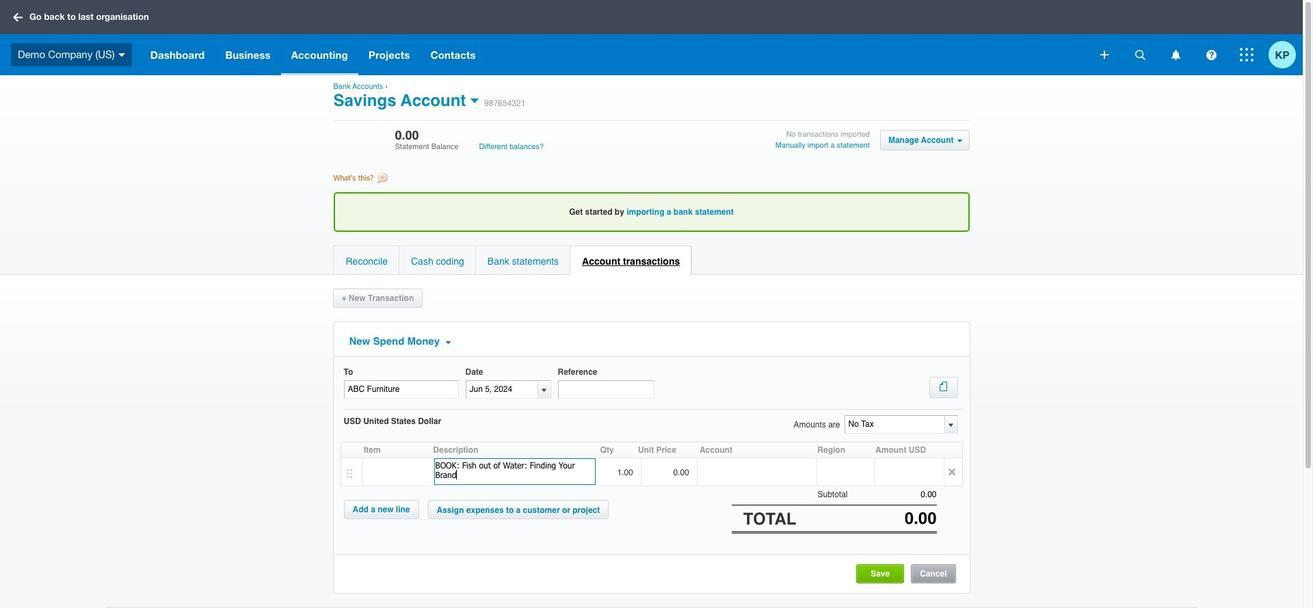 Task type: locate. For each thing, give the bounding box(es) containing it.
None text field
[[558, 380, 654, 398], [845, 416, 945, 433], [558, 380, 654, 398], [845, 416, 945, 433]]

svg image
[[13, 13, 23, 22], [1240, 48, 1254, 62], [1206, 50, 1216, 60], [1101, 51, 1109, 59]]

None text field
[[344, 380, 459, 398], [466, 381, 538, 398], [434, 458, 595, 485], [845, 489, 937, 499], [754, 509, 937, 528], [344, 380, 459, 398], [466, 381, 538, 398], [434, 458, 595, 485], [845, 489, 937, 499], [754, 509, 937, 528]]

svg image
[[1135, 50, 1145, 60], [1171, 50, 1180, 60], [118, 53, 125, 57]]

banner
[[0, 0, 1303, 75]]

0 horizontal spatial svg image
[[118, 53, 125, 57]]

2 horizontal spatial svg image
[[1171, 50, 1180, 60]]

1 horizontal spatial svg image
[[1135, 50, 1145, 60]]



Task type: vqa. For each thing, say whether or not it's contained in the screenshot.
svg icon
yes



Task type: describe. For each thing, give the bounding box(es) containing it.
delete line item image
[[949, 468, 958, 476]]



